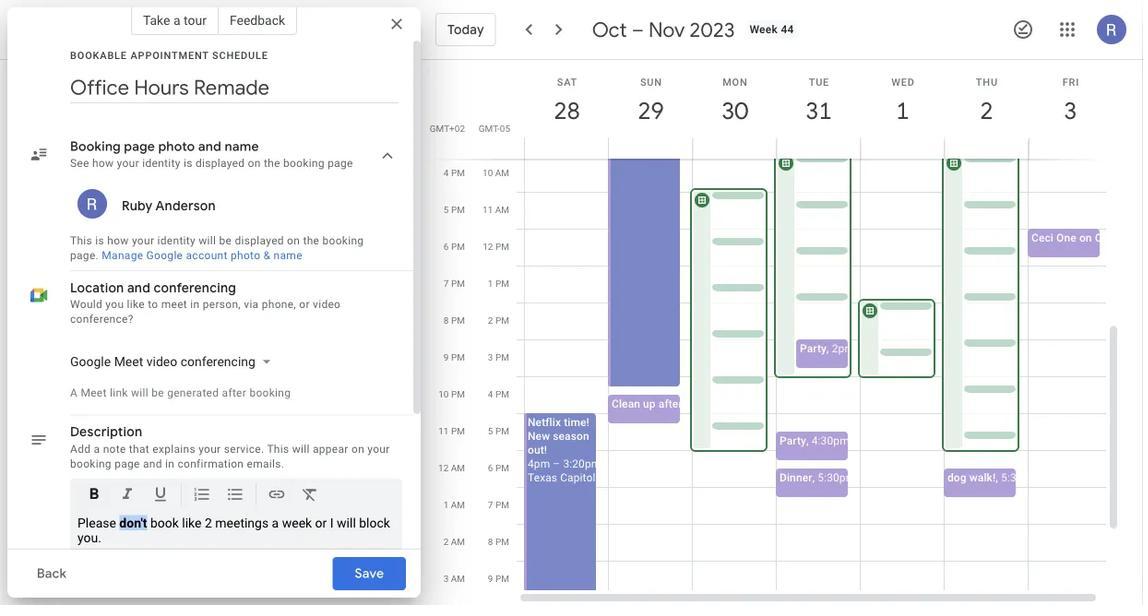 Task type: vqa. For each thing, say whether or not it's contained in the screenshot.


Task type: locate. For each thing, give the bounding box(es) containing it.
pm up 10 pm
[[451, 352, 465, 363]]

after
[[222, 386, 247, 399], [659, 398, 683, 411]]

1 vertical spatial the
[[303, 234, 320, 247]]

1 horizontal spatial like
[[182, 515, 202, 531]]

and down that
[[143, 457, 162, 470]]

wed
[[892, 76, 915, 88]]

displayed up anderson
[[196, 157, 245, 170]]

2 texas from the left
[[861, 472, 891, 485]]

a inside button
[[173, 12, 180, 28]]

am up 1 am
[[451, 462, 465, 473]]

11 pm
[[439, 425, 465, 437]]

5 right '11 pm'
[[488, 425, 493, 437]]

will inside this is how your identity will be displayed on the booking page.
[[199, 234, 216, 247]]

am up 11 am
[[495, 167, 509, 178]]

new
[[528, 430, 550, 443]]

am down 1 am
[[451, 536, 465, 547]]

2 column header
[[944, 60, 1029, 159]]

1 vertical spatial netflix
[[528, 416, 561, 429]]

or
[[299, 298, 310, 311], [315, 515, 327, 531]]

4 down gmt+02
[[444, 167, 449, 178]]

0 horizontal spatial 8 pm
[[444, 315, 465, 326]]

on up phone, at the left of the page
[[287, 234, 300, 247]]

1
[[895, 96, 908, 126], [488, 278, 493, 289], [444, 499, 449, 510]]

0 vertical spatial 8 pm
[[444, 315, 465, 326]]

netflix left binge
[[686, 398, 719, 411]]

9 pm
[[444, 352, 465, 363], [488, 573, 509, 584]]

sunday, october 29 element
[[630, 90, 672, 132]]

1 horizontal spatial 5
[[488, 425, 493, 437]]

0 horizontal spatial meet
[[81, 386, 107, 399]]

9 pm right 3 am
[[488, 573, 509, 584]]

, down party , 4:30pm
[[813, 472, 815, 485]]

0 vertical spatial conferencing
[[154, 280, 236, 296]]

0 vertical spatial like
[[127, 298, 145, 311]]

0 vertical spatial displayed
[[196, 157, 245, 170]]

description add a note that explains your service. this will appear on your booking page and in confirmation emails.
[[70, 424, 390, 470]]

0 vertical spatial party
[[800, 342, 827, 355]]

pm down 10 pm
[[451, 425, 465, 437]]

via
[[244, 298, 259, 311]]

please
[[78, 515, 116, 531]]

displayed inside this is how your identity will be displayed on the booking page.
[[235, 234, 284, 247]]

on inside 'description add a note that explains your service. this will appear on your booking page and in confirmation emails.'
[[352, 443, 365, 455]]

12 for 12 am
[[438, 462, 449, 473]]

, for 5:30pm
[[813, 472, 815, 485]]

0 vertical spatial 3
[[1063, 96, 1076, 126]]

your
[[117, 157, 139, 170], [132, 234, 154, 247], [199, 443, 221, 455], [368, 443, 390, 455]]

am for 3 am
[[451, 573, 465, 584]]

binge
[[722, 398, 750, 411]]

0 horizontal spatial 8
[[444, 315, 449, 326]]

2 vertical spatial page
[[115, 457, 140, 470]]

how down booking
[[92, 157, 114, 170]]

1 horizontal spatial video
[[313, 298, 341, 311]]

11 up 12 am
[[439, 425, 449, 437]]

0 vertical spatial how
[[92, 157, 114, 170]]

how inside booking page photo and name see how your identity is displayed on the booking page
[[92, 157, 114, 170]]

dog
[[948, 472, 967, 485]]

google meet video conferencing
[[70, 354, 256, 369]]

10 up 11 am
[[483, 167, 493, 178]]

7 left 1 pm
[[444, 278, 449, 289]]

11 for 11 am
[[483, 204, 493, 215]]

10 for 10 pm
[[439, 389, 449, 400]]

saturday, october 28 element
[[546, 90, 588, 132]]

displayed inside booking page photo and name see how your identity is displayed on the booking page
[[196, 157, 245, 170]]

video up a meet link will be generated after booking
[[147, 354, 177, 369]]

netflix up new
[[528, 416, 561, 429]]

is up page.
[[95, 234, 104, 247]]

dog walk! , 5:30pm
[[948, 472, 1039, 485]]

2 down 'thu'
[[979, 96, 992, 126]]

0 horizontal spatial 5 pm
[[444, 204, 465, 215]]

clean
[[612, 398, 641, 411]]

party for party , 2pm
[[800, 342, 827, 355]]

or left i
[[315, 515, 327, 531]]

1 inside "wed 1"
[[895, 96, 908, 126]]

1 horizontal spatial 4
[[488, 389, 493, 400]]

one
[[1057, 232, 1077, 245], [1095, 232, 1115, 245]]

google up a
[[70, 354, 111, 369]]

you
[[106, 298, 124, 311]]

after right up
[[659, 398, 683, 411]]

party up dinner
[[780, 435, 807, 448]]

0 vertical spatial 6
[[444, 241, 449, 252]]

0 horizontal spatial or
[[299, 298, 310, 311]]

8 pm
[[444, 315, 465, 326], [488, 536, 509, 547]]

oct
[[592, 17, 627, 42]]

i
[[330, 515, 334, 531]]

7 right 1 am
[[488, 499, 493, 510]]

1 horizontal spatial texas
[[861, 472, 891, 485]]

31 column header
[[776, 60, 861, 159]]

, for 4:30pm
[[807, 435, 809, 448]]

6 pm left 12 pm
[[444, 241, 465, 252]]

would
[[70, 298, 103, 311]]

on right appear at the bottom of page
[[352, 443, 365, 455]]

0 vertical spatial meet
[[114, 354, 143, 369]]

pm right 3 am
[[496, 573, 509, 584]]

0 horizontal spatial 7 pm
[[444, 278, 465, 289]]

don't
[[119, 515, 147, 531]]

name inside booking page photo and name see how your identity is displayed on the booking page
[[225, 138, 259, 155]]

will left appear at the bottom of page
[[292, 443, 310, 455]]

0 horizontal spatial 10
[[439, 389, 449, 400]]

0 horizontal spatial google
[[70, 354, 111, 369]]

booking inside this is how your identity will be displayed on the booking page.
[[323, 234, 364, 247]]

1 vertical spatial be
[[152, 386, 164, 399]]

1 down 12 am
[[444, 499, 449, 510]]

texas inside netflix time! new season out! 4pm – 3:20pm texas capitol
[[528, 472, 558, 485]]

generated
[[167, 386, 219, 399]]

underline image
[[151, 485, 170, 507]]

0 vertical spatial identity
[[142, 157, 181, 170]]

0 horizontal spatial netflix
[[528, 416, 561, 429]]

0 vertical spatial 4 pm
[[444, 167, 465, 178]]

pm left 2 pm
[[451, 315, 465, 326]]

pm up 2 pm
[[496, 278, 509, 289]]

1 down 12 pm
[[488, 278, 493, 289]]

ruby anderson
[[122, 198, 216, 214]]

meet for google
[[114, 354, 143, 369]]

2 horizontal spatial 3
[[1063, 96, 1076, 126]]

pm left 10 am
[[451, 167, 465, 178]]

location and conferencing would you like to meet in person, via phone, or video conference?
[[70, 280, 341, 326]]

ceci
[[1032, 232, 1054, 245]]

location
[[70, 280, 124, 296]]

3 column header
[[1028, 60, 1113, 159]]

emails.
[[247, 457, 284, 470]]

a inside book like 2 meetings a week or i will block you.
[[272, 515, 279, 531]]

0 vertical spatial netflix
[[686, 398, 719, 411]]

1 vertical spatial meet
[[81, 386, 107, 399]]

0 horizontal spatial after
[[222, 386, 247, 399]]

1 vertical spatial identity
[[157, 234, 196, 247]]

1 horizontal spatial in
[[190, 298, 200, 311]]

in
[[190, 298, 200, 311], [165, 457, 175, 470]]

google
[[146, 249, 183, 262], [70, 354, 111, 369]]

block
[[359, 515, 390, 531]]

1 horizontal spatial –
[[632, 17, 644, 42]]

texas
[[528, 472, 558, 485], [861, 472, 891, 485]]

0 horizontal spatial 9
[[444, 352, 449, 363]]

the
[[264, 157, 280, 170], [303, 234, 320, 247]]

person,
[[203, 298, 241, 311]]

0 vertical spatial 7
[[444, 278, 449, 289]]

booking inside booking page photo and name see how your identity is displayed on the booking page
[[283, 157, 325, 170]]

12 down '11 pm'
[[438, 462, 449, 473]]

dinner , 5:30pm texas roadhouse
[[780, 472, 950, 485]]

how inside this is how your identity will be displayed on the booking page.
[[107, 234, 129, 247]]

5 pm left new
[[488, 425, 509, 437]]

gmt-
[[479, 123, 500, 134]]

this
[[70, 234, 92, 247], [267, 443, 289, 455]]

2 horizontal spatial 1
[[895, 96, 908, 126]]

0 horizontal spatial 4 pm
[[444, 167, 465, 178]]

2 vertical spatial 3
[[444, 573, 449, 584]]

1 vertical spatial this
[[267, 443, 289, 455]]

0 vertical spatial a
[[173, 12, 180, 28]]

1 vertical spatial –
[[553, 458, 561, 471]]

1 vertical spatial or
[[315, 515, 327, 531]]

identity up manage google account photo & name
[[157, 234, 196, 247]]

5 left 11 am
[[444, 204, 449, 215]]

1 vertical spatial 4 pm
[[488, 389, 509, 400]]

1 vertical spatial and
[[127, 280, 151, 296]]

your right appear at the bottom of page
[[368, 443, 390, 455]]

1 vertical spatial a
[[94, 443, 100, 455]]

10
[[483, 167, 493, 178], [439, 389, 449, 400]]

today button
[[436, 7, 496, 52]]

6
[[444, 241, 449, 252], [488, 462, 493, 473]]

booking
[[70, 138, 121, 155]]

1 vertical spatial 7 pm
[[488, 499, 509, 510]]

8 pm right 2 am in the left of the page
[[488, 536, 509, 547]]

–
[[632, 17, 644, 42], [553, 458, 561, 471]]

tue 31
[[805, 76, 831, 126]]

1 horizontal spatial 11
[[483, 204, 493, 215]]

a left week
[[272, 515, 279, 531]]

1 vertical spatial how
[[107, 234, 129, 247]]

0 horizontal spatial –
[[553, 458, 561, 471]]

1 vertical spatial video
[[147, 354, 177, 369]]

9 pm up 10 pm
[[444, 352, 465, 363]]

tue
[[809, 76, 830, 88]]

video right phone, at the left of the page
[[313, 298, 341, 311]]

will up the 'account'
[[199, 234, 216, 247]]

7
[[444, 278, 449, 289], [488, 499, 493, 510]]

conferencing
[[154, 280, 236, 296], [181, 354, 256, 369]]

1 horizontal spatial is
[[184, 157, 193, 170]]

1 vertical spatial photo
[[231, 249, 261, 262]]

tour
[[184, 12, 207, 28]]

1 vertical spatial 4
[[488, 389, 493, 400]]

photo left "&"
[[231, 249, 261, 262]]

1 horizontal spatial 6
[[488, 462, 493, 473]]

how up manage
[[107, 234, 129, 247]]

meet right a
[[81, 386, 107, 399]]

appointment
[[131, 49, 209, 61]]

grid
[[428, 0, 1144, 605]]

dinner
[[780, 472, 813, 485]]

party left 2pm
[[800, 342, 827, 355]]

5:30pm down 4:30pm
[[818, 472, 856, 485]]

0 horizontal spatial texas
[[528, 472, 558, 485]]

be
[[219, 234, 232, 247], [152, 386, 164, 399]]

week
[[750, 23, 778, 36]]

displayed up "&"
[[235, 234, 284, 247]]

service.
[[224, 443, 264, 455]]

5 pm
[[444, 204, 465, 215], [488, 425, 509, 437]]

pm up '11 pm'
[[451, 389, 465, 400]]

am for 2 am
[[451, 536, 465, 547]]

30 column header
[[692, 60, 777, 159]]

31
[[805, 96, 831, 126]]

0 vertical spatial 12
[[483, 241, 493, 252]]

italic image
[[118, 485, 137, 507]]

page
[[124, 138, 155, 155], [328, 157, 353, 170], [115, 457, 140, 470]]

0 vertical spatial 1
[[895, 96, 908, 126]]

0 horizontal spatial like
[[127, 298, 145, 311]]

pm
[[451, 167, 465, 178], [451, 204, 465, 215], [451, 241, 465, 252], [496, 241, 509, 252], [451, 278, 465, 289], [496, 278, 509, 289], [451, 315, 465, 326], [496, 315, 509, 326], [451, 352, 465, 363], [496, 352, 509, 363], [451, 389, 465, 400], [496, 389, 509, 400], [451, 425, 465, 437], [496, 425, 509, 437], [496, 462, 509, 473], [496, 499, 509, 510], [496, 536, 509, 547], [496, 573, 509, 584]]

2 inside book like 2 meetings a week or i will block you.
[[205, 515, 212, 531]]

3 am
[[444, 573, 465, 584]]

grid containing 28
[[428, 0, 1144, 605]]

3 down fri
[[1063, 96, 1076, 126]]

texas left roadhouse
[[861, 472, 891, 485]]

gmt-05
[[479, 123, 510, 134]]

0 horizontal spatial is
[[95, 234, 104, 247]]

google right manage
[[146, 249, 183, 262]]

am down 2 am in the left of the page
[[451, 573, 465, 584]]

be down the google meet video conferencing
[[152, 386, 164, 399]]

0 horizontal spatial 5
[[444, 204, 449, 215]]

am up 2 am in the left of the page
[[451, 499, 465, 510]]

0 vertical spatial name
[[225, 138, 259, 155]]

8 pm left 2 pm
[[444, 315, 465, 326]]

a right add
[[94, 443, 100, 455]]

conferencing up 'generated' on the left bottom of page
[[181, 354, 256, 369]]

1 vertical spatial 11
[[439, 425, 449, 437]]

0 horizontal spatial be
[[152, 386, 164, 399]]

be up the 'account'
[[219, 234, 232, 247]]

identity up ruby anderson
[[142, 157, 181, 170]]

1 vertical spatial 12
[[438, 462, 449, 473]]

8 right 2 am in the left of the page
[[488, 536, 493, 547]]

1 horizontal spatial 4 pm
[[488, 389, 509, 400]]

this up "emails."
[[267, 443, 289, 455]]

conferencing up meet
[[154, 280, 236, 296]]

11 down 10 am
[[483, 204, 493, 215]]

8
[[444, 315, 449, 326], [488, 536, 493, 547]]

anderson
[[156, 198, 216, 214]]

1 vertical spatial 7
[[488, 499, 493, 510]]

booking
[[283, 157, 325, 170], [323, 234, 364, 247], [250, 386, 291, 399], [70, 457, 112, 470]]

page.
[[70, 249, 99, 262]]

in down explains
[[165, 457, 175, 470]]

insert link image
[[268, 485, 286, 507]]

0 vertical spatial 11
[[483, 204, 493, 215]]

pm right 1 am
[[496, 499, 509, 510]]

netflix inside button
[[686, 398, 719, 411]]

1 horizontal spatial after
[[659, 398, 683, 411]]

1 vertical spatial 6
[[488, 462, 493, 473]]

5:30pm right walk!
[[1001, 472, 1039, 485]]

2 inside the thu 2
[[979, 96, 992, 126]]

and inside booking page photo and name see how your identity is displayed on the booking page
[[198, 138, 222, 155]]

1 horizontal spatial one
[[1095, 232, 1115, 245]]

4 pm down '3 pm'
[[488, 389, 509, 400]]

1 vertical spatial 10
[[439, 389, 449, 400]]

2 up '3 pm'
[[488, 315, 493, 326]]

meet inside 'popup button'
[[114, 354, 143, 369]]

page for description
[[115, 457, 140, 470]]

0 vertical spatial the
[[264, 157, 280, 170]]

conferencing inside location and conferencing would you like to meet in person, via phone, or video conference?
[[154, 280, 236, 296]]

3
[[1063, 96, 1076, 126], [488, 352, 493, 363], [444, 573, 449, 584]]

on
[[248, 157, 261, 170], [1080, 232, 1092, 245], [287, 234, 300, 247], [352, 443, 365, 455]]

3 for pm
[[488, 352, 493, 363]]

0 vertical spatial 5 pm
[[444, 204, 465, 215]]

netflix inside netflix time! new season out! 4pm – 3:20pm texas capitol
[[528, 416, 561, 429]]

, left 4:30pm
[[807, 435, 809, 448]]

5 pm left 11 am
[[444, 204, 465, 215]]

1 horizontal spatial meet
[[114, 354, 143, 369]]

netflix time! new season out! 4pm – 3:20pm texas capitol
[[528, 416, 601, 485]]

0 horizontal spatial name
[[225, 138, 259, 155]]

0 horizontal spatial 3
[[444, 573, 449, 584]]

9 up 10 pm
[[444, 352, 449, 363]]

10 for 10 am
[[483, 167, 493, 178]]

28 column header
[[524, 60, 609, 159]]

pm down 2 pm
[[496, 352, 509, 363]]

is inside booking page photo and name see how your identity is displayed on the booking page
[[184, 157, 193, 170]]

Add title text field
[[70, 74, 399, 102]]

1 horizontal spatial netflix
[[686, 398, 719, 411]]

page inside 'description add a note that explains your service. this will appear on your booking page and in confirmation emails.'
[[115, 457, 140, 470]]

a left "tour"
[[173, 12, 180, 28]]

6 left 12 pm
[[444, 241, 449, 252]]

and inside 'description add a note that explains your service. this will appear on your booking page and in confirmation emails.'
[[143, 457, 162, 470]]

0 vertical spatial and
[[198, 138, 222, 155]]

conferencing inside 'popup button'
[[181, 354, 256, 369]]

conference?
[[70, 313, 134, 326]]

and up to
[[127, 280, 151, 296]]

0 horizontal spatial video
[[147, 354, 177, 369]]

– inside netflix time! new season out! 4pm – 3:20pm texas capitol
[[553, 458, 561, 471]]

to
[[148, 298, 158, 311]]

1 vertical spatial 5 pm
[[488, 425, 509, 437]]

name
[[225, 138, 259, 155], [274, 249, 303, 262]]

1 texas from the left
[[528, 472, 558, 485]]

am up 12 pm
[[495, 204, 509, 215]]

0 horizontal spatial 6 pm
[[444, 241, 465, 252]]

meet up link
[[114, 354, 143, 369]]

will right i
[[337, 515, 356, 531]]

roadhouse
[[893, 472, 950, 485]]

friday, november 3 element
[[1050, 90, 1092, 132]]

or right phone, at the left of the page
[[299, 298, 310, 311]]

0 horizontal spatial in
[[165, 457, 175, 470]]

photo up ruby anderson
[[158, 138, 195, 155]]

texas down 4pm at bottom
[[528, 472, 558, 485]]

will inside 'description add a note that explains your service. this will appear on your booking page and in confirmation emails.'
[[292, 443, 310, 455]]

0 vertical spatial 10
[[483, 167, 493, 178]]

1 column header
[[860, 60, 945, 159]]

booking inside 'description add a note that explains your service. this will appear on your booking page and in confirmation emails.'
[[70, 457, 112, 470]]

this up page.
[[70, 234, 92, 247]]

1 horizontal spatial or
[[315, 515, 327, 531]]

like left to
[[127, 298, 145, 311]]

6 right 12 am
[[488, 462, 493, 473]]

7 pm left 1 pm
[[444, 278, 465, 289]]

is up anderson
[[184, 157, 193, 170]]

1 horizontal spatial 7 pm
[[488, 499, 509, 510]]

0 horizontal spatial 11
[[439, 425, 449, 437]]

1 down wed
[[895, 96, 908, 126]]

1 vertical spatial page
[[328, 157, 353, 170]]

,
[[827, 342, 829, 355], [807, 435, 809, 448], [813, 472, 815, 485], [996, 472, 999, 485]]

feedback button
[[219, 6, 297, 35]]

1 horizontal spatial 8 pm
[[488, 536, 509, 547]]

on down add title text box
[[248, 157, 261, 170]]

1 vertical spatial 6 pm
[[488, 462, 509, 473]]

1 vertical spatial 3
[[488, 352, 493, 363]]



Task type: describe. For each thing, give the bounding box(es) containing it.
2 5:30pm from the left
[[1001, 472, 1039, 485]]

on inside button
[[1080, 232, 1092, 245]]

the inside booking page photo and name see how your identity is displayed on the booking page
[[264, 157, 280, 170]]

meet for a
[[81, 386, 107, 399]]

pm left 11 am
[[451, 204, 465, 215]]

12 for 12 pm
[[483, 241, 493, 252]]

on inside booking page photo and name see how your identity is displayed on the booking page
[[248, 157, 261, 170]]

2pm
[[832, 342, 855, 355]]

12 pm
[[483, 241, 509, 252]]

season
[[553, 430, 589, 443]]

please don't
[[78, 515, 147, 531]]

pm left new
[[496, 425, 509, 437]]

1 vertical spatial name
[[274, 249, 303, 262]]

1 5:30pm from the left
[[818, 472, 856, 485]]

confirmation
[[178, 457, 244, 470]]

thu
[[976, 76, 999, 88]]

a meet link will be generated after booking
[[70, 386, 291, 399]]

1 pm
[[488, 278, 509, 289]]

1 horizontal spatial 9
[[488, 573, 493, 584]]

bookable appointment schedule
[[70, 49, 268, 61]]

back
[[37, 566, 67, 582]]

in inside 'description add a note that explains your service. this will appear on your booking page and in confirmation emails.'
[[165, 457, 175, 470]]

week 44
[[750, 23, 794, 36]]

mon
[[723, 76, 748, 88]]

take a tour button
[[131, 6, 219, 35]]

page for booking
[[328, 157, 353, 170]]

a
[[70, 386, 78, 399]]

video inside google meet video conferencing 'popup button'
[[147, 354, 177, 369]]

tuesday, october 31 element
[[798, 90, 840, 132]]

or inside book like 2 meetings a week or i will block you.
[[315, 515, 327, 531]]

will inside book like 2 meetings a week or i will block you.
[[337, 515, 356, 531]]

3:20pm
[[563, 458, 601, 471]]

2 one from the left
[[1095, 232, 1115, 245]]

0 horizontal spatial 9 pm
[[444, 352, 465, 363]]

or inside location and conferencing would you like to meet in person, via phone, or video conference?
[[299, 298, 310, 311]]

11 am
[[483, 204, 509, 215]]

this inside 'description add a note that explains your service. this will appear on your booking page and in confirmation emails.'
[[267, 443, 289, 455]]

description
[[70, 424, 142, 441]]

party , 2pm
[[800, 342, 855, 355]]

2023
[[690, 17, 735, 42]]

you.
[[78, 531, 101, 546]]

out!
[[528, 444, 547, 457]]

your inside booking page photo and name see how your identity is displayed on the booking page
[[117, 157, 139, 170]]

time!
[[564, 416, 590, 429]]

3 for am
[[444, 573, 449, 584]]

up
[[643, 398, 656, 411]]

video inside location and conferencing would you like to meet in person, via phone, or video conference?
[[313, 298, 341, 311]]

&
[[264, 249, 271, 262]]

pm left 12 pm
[[451, 241, 465, 252]]

, for 2pm
[[827, 342, 829, 355]]

ruby
[[122, 198, 153, 214]]

2 am
[[444, 536, 465, 547]]

book
[[150, 515, 179, 531]]

appear
[[313, 443, 349, 455]]

29 column header
[[608, 60, 693, 159]]

on inside this is how your identity will be displayed on the booking page.
[[287, 234, 300, 247]]

wednesday, november 1 element
[[882, 90, 924, 132]]

identity inside this is how your identity will be displayed on the booking page.
[[157, 234, 196, 247]]

party for party , 4:30pm
[[780, 435, 807, 448]]

manage google account photo & name
[[102, 249, 303, 262]]

10 am
[[483, 167, 509, 178]]

pm right 2 am in the left of the page
[[496, 536, 509, 547]]

1 vertical spatial 8 pm
[[488, 536, 509, 547]]

0 vertical spatial 7 pm
[[444, 278, 465, 289]]

am for 10 am
[[495, 167, 509, 178]]

1 vertical spatial 5
[[488, 425, 493, 437]]

0 vertical spatial –
[[632, 17, 644, 42]]

back button
[[22, 552, 81, 596]]

4:30pm
[[812, 435, 850, 448]]

am for 12 am
[[451, 462, 465, 473]]

pm up 1 pm
[[496, 241, 509, 252]]

sun
[[640, 76, 663, 88]]

that
[[129, 443, 150, 455]]

1 horizontal spatial 6 pm
[[488, 462, 509, 473]]

am for 1 am
[[451, 499, 465, 510]]

29
[[637, 96, 663, 126]]

photo inside booking page photo and name see how your identity is displayed on the booking page
[[158, 138, 195, 155]]

your up confirmation
[[199, 443, 221, 455]]

this inside this is how your identity will be displayed on the booking page.
[[70, 234, 92, 247]]

4pm
[[528, 458, 550, 471]]

1 horizontal spatial photo
[[231, 249, 261, 262]]

pm up '3 pm'
[[496, 315, 509, 326]]

0 vertical spatial page
[[124, 138, 155, 155]]

book like 2 meetings a week or i will block you.
[[78, 515, 390, 546]]

thu 2
[[976, 76, 999, 126]]

1 vertical spatial 9 pm
[[488, 573, 509, 584]]

3 inside fri 3
[[1063, 96, 1076, 126]]

1 vertical spatial 8
[[488, 536, 493, 547]]

formatting options toolbar
[[70, 479, 402, 518]]

the inside this is how your identity will be displayed on the booking page.
[[303, 234, 320, 247]]

after inside button
[[659, 398, 683, 411]]

0 horizontal spatial 4
[[444, 167, 449, 178]]

take
[[143, 12, 170, 28]]

in inside location and conferencing would you like to meet in person, via phone, or video conference?
[[190, 298, 200, 311]]

12 am
[[438, 462, 465, 473]]

a inside 'description add a note that explains your service. this will appear on your booking page and in confirmation emails.'
[[94, 443, 100, 455]]

schedule
[[212, 49, 268, 61]]

bold image
[[85, 485, 103, 507]]

10 pm
[[439, 389, 465, 400]]

identity inside booking page photo and name see how your identity is displayed on the booking page
[[142, 157, 181, 170]]

pm left 4pm at bottom
[[496, 462, 509, 473]]

fri
[[1063, 76, 1080, 88]]

meetings
[[215, 515, 269, 531]]

like inside book like 2 meetings a week or i will block you.
[[182, 515, 202, 531]]

capitol
[[560, 472, 596, 485]]

like inside location and conferencing would you like to meet in person, via phone, or video conference?
[[127, 298, 145, 311]]

nov
[[649, 17, 685, 42]]

note
[[103, 443, 126, 455]]

0 horizontal spatial 7
[[444, 278, 449, 289]]

ceci one on one button
[[1028, 229, 1144, 258]]

booking page photo and name see how your identity is displayed on the booking page
[[70, 138, 353, 170]]

manage google account photo & name link
[[102, 249, 303, 262]]

1 for am
[[444, 499, 449, 510]]

walk!
[[970, 472, 996, 485]]

remove formatting image
[[301, 485, 319, 507]]

will right link
[[131, 386, 149, 399]]

is inside this is how your identity will be displayed on the booking page.
[[95, 234, 104, 247]]

numbered list image
[[193, 485, 211, 507]]

this is how your identity will be displayed on the booking page.
[[70, 234, 364, 262]]

and inside location and conferencing would you like to meet in person, via phone, or video conference?
[[127, 280, 151, 296]]

week
[[282, 515, 312, 531]]

sun 29
[[637, 76, 663, 126]]

11 for 11 pm
[[439, 425, 449, 437]]

monday, october 30 element
[[714, 90, 756, 132]]

1 am
[[444, 499, 465, 510]]

05
[[500, 123, 510, 134]]

be inside this is how your identity will be displayed on the booking page.
[[219, 234, 232, 247]]

1 for pm
[[488, 278, 493, 289]]

google meet video conferencing button
[[63, 345, 278, 378]]

, right dog
[[996, 472, 999, 485]]

1 horizontal spatial 5 pm
[[488, 425, 509, 437]]

see
[[70, 157, 89, 170]]

1 one from the left
[[1057, 232, 1077, 245]]

feedback
[[230, 12, 285, 28]]

sat
[[557, 76, 578, 88]]

2 down 1 am
[[444, 536, 449, 547]]

fri 3
[[1063, 76, 1080, 126]]

phone,
[[262, 298, 296, 311]]

pm down '3 pm'
[[496, 389, 509, 400]]

clean up after netflix binge
[[612, 398, 750, 411]]

Description text field
[[78, 515, 395, 605]]

thursday, november 2 element
[[966, 90, 1008, 132]]

oct – nov 2023
[[592, 17, 735, 42]]

0 vertical spatial 6 pm
[[444, 241, 465, 252]]

0 vertical spatial 9
[[444, 352, 449, 363]]

bookable
[[70, 49, 127, 61]]

44
[[781, 23, 794, 36]]

0 vertical spatial google
[[146, 249, 183, 262]]

google inside 'popup button'
[[70, 354, 111, 369]]

pm left 1 pm
[[451, 278, 465, 289]]

1 horizontal spatial 7
[[488, 499, 493, 510]]

explains
[[153, 443, 196, 455]]

bulleted list image
[[226, 485, 245, 507]]

ceci one on one
[[1032, 232, 1115, 245]]

account
[[186, 249, 228, 262]]

sat 28
[[553, 76, 579, 126]]

am for 11 am
[[495, 204, 509, 215]]

wed 1
[[892, 76, 915, 126]]

your inside this is how your identity will be displayed on the booking page.
[[132, 234, 154, 247]]

3 pm
[[488, 352, 509, 363]]

0 vertical spatial 8
[[444, 315, 449, 326]]

2 pm
[[488, 315, 509, 326]]

take a tour
[[143, 12, 207, 28]]

manage
[[102, 249, 143, 262]]



